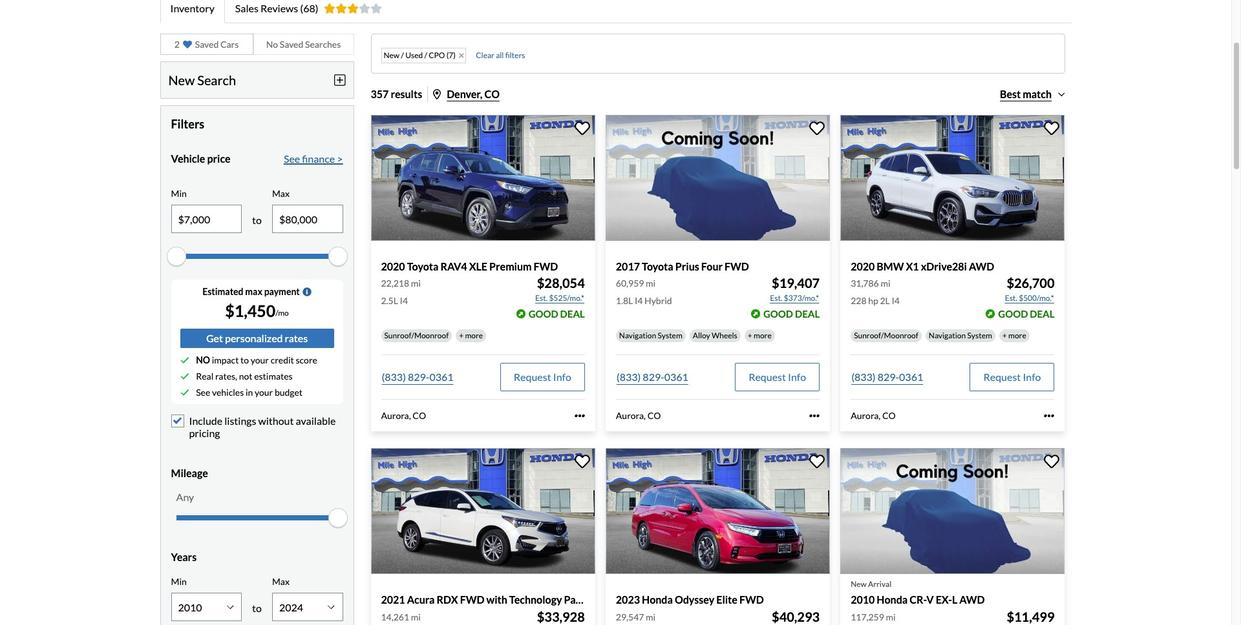Task type: locate. For each thing, give the bounding box(es) containing it.
2 horizontal spatial info
[[1023, 371, 1041, 384]]

0 horizontal spatial sunroof/moonroof
[[384, 331, 449, 341]]

request for $28,054
[[514, 371, 551, 384]]

1 horizontal spatial 2020
[[851, 261, 875, 273]]

2 request info from the left
[[749, 371, 806, 384]]

your for budget
[[255, 387, 273, 398]]

sunroof/moonroof
[[384, 331, 449, 341], [854, 331, 919, 341]]

2 est. from the left
[[770, 294, 783, 304]]

1 horizontal spatial navigation
[[929, 331, 966, 341]]

(833) 829-0361 for $19,407
[[617, 371, 689, 384]]

l
[[952, 594, 958, 607]]

2 good from the left
[[764, 309, 793, 320]]

i4 inside the 22,218 mi 2.5l i4
[[400, 296, 408, 307]]

1 horizontal spatial good
[[764, 309, 793, 320]]

see
[[284, 153, 300, 165], [196, 387, 210, 398]]

1 horizontal spatial deal
[[795, 309, 820, 320]]

1 i4 from the left
[[400, 296, 408, 307]]

1 request from the left
[[514, 371, 551, 384]]

3 good from the left
[[999, 309, 1028, 320]]

honda inside new arrival 2010 honda cr-v ex-l awd
[[877, 594, 908, 607]]

2 vertical spatial to
[[252, 603, 262, 615]]

2020 up 22,218
[[381, 261, 405, 273]]

3 i4 from the left
[[892, 296, 900, 307]]

toyota left rav4
[[407, 261, 439, 273]]

0 horizontal spatial request info
[[514, 371, 572, 384]]

used
[[406, 51, 423, 60]]

117,259 mi
[[851, 612, 896, 623]]

1 2020 from the left
[[381, 261, 405, 273]]

max down years "dropdown button" at the left of page
[[272, 577, 290, 588]]

deal down $500/mo.*
[[1030, 309, 1055, 320]]

1 (833) from the left
[[382, 371, 406, 384]]

1 toyota from the left
[[407, 261, 439, 273]]

1 est. from the left
[[535, 294, 548, 304]]

0 horizontal spatial honda
[[642, 594, 673, 607]]

1 (833) 829-0361 from the left
[[382, 371, 454, 384]]

reviews
[[261, 2, 298, 14]]

clear all filters
[[476, 51, 525, 60]]

0 horizontal spatial (833) 829-0361 button
[[381, 364, 454, 392]]

sunroof/moonroof down 2.5l
[[384, 331, 449, 341]]

min
[[171, 188, 187, 199], [171, 577, 187, 588]]

request info for $28,054
[[514, 371, 572, 384]]

0 horizontal spatial /
[[401, 51, 404, 60]]

not
[[239, 371, 253, 382]]

Max text field
[[273, 206, 342, 233]]

deal for $26,700
[[1030, 309, 1055, 320]]

+ more for navigation system
[[748, 331, 772, 341]]

blue 2020 toyota rav4 xle premium fwd suv / crossover front-wheel drive 8-speed automatic image
[[371, 115, 595, 241]]

2 saved from the left
[[280, 39, 303, 50]]

new inside 'dropdown button'
[[168, 72, 195, 88]]

2 i4 from the left
[[635, 296, 643, 307]]

1 horizontal spatial aurora,
[[616, 411, 646, 422]]

request info button for $28,054
[[500, 364, 585, 392]]

1 horizontal spatial +
[[748, 331, 753, 341]]

awd
[[969, 261, 995, 273], [960, 594, 985, 607]]

1 aurora, co from the left
[[381, 411, 426, 422]]

1 horizontal spatial info
[[788, 371, 806, 384]]

1 horizontal spatial honda
[[877, 594, 908, 607]]

1 vertical spatial min
[[171, 577, 187, 588]]

est. down '$19,407'
[[770, 294, 783, 304]]

0 vertical spatial max
[[272, 188, 290, 199]]

good for $26,700
[[999, 309, 1028, 320]]

2 2020 from the left
[[851, 261, 875, 273]]

tab list
[[160, 0, 1072, 23]]

1 navigation from the left
[[619, 331, 656, 341]]

new left search
[[168, 72, 195, 88]]

mi for 22,218
[[411, 278, 421, 289]]

2 (833) 829-0361 button from the left
[[616, 364, 689, 392]]

1 horizontal spatial see
[[284, 153, 300, 165]]

0 horizontal spatial 2020
[[381, 261, 405, 273]]

1 saved from the left
[[195, 39, 219, 50]]

2 horizontal spatial est.
[[1005, 294, 1018, 304]]

0 horizontal spatial good
[[529, 309, 558, 320]]

228
[[851, 296, 867, 307]]

2 good deal from the left
[[764, 309, 820, 320]]

alloy
[[693, 331, 710, 341]]

0 horizontal spatial +
[[459, 331, 464, 341]]

0 vertical spatial your
[[251, 355, 269, 366]]

est. inside $26,700 est. $500/mo.*
[[1005, 294, 1018, 304]]

star image
[[324, 3, 335, 14], [335, 3, 347, 14], [359, 3, 370, 14], [370, 3, 382, 14]]

check image
[[180, 356, 189, 365], [180, 372, 189, 381]]

2020 up 31,786
[[851, 261, 875, 273]]

2 info from the left
[[788, 371, 806, 384]]

honda
[[642, 594, 673, 607], [877, 594, 908, 607]]

1 horizontal spatial est.
[[770, 294, 783, 304]]

sunroof/moonroof down 2l
[[854, 331, 919, 341]]

1 horizontal spatial toyota
[[642, 261, 674, 273]]

more for sunroof/moonroof
[[1009, 331, 1027, 341]]

honda up the 29,547 mi
[[642, 594, 673, 607]]

0 horizontal spatial aurora, co
[[381, 411, 426, 422]]

0 horizontal spatial + more
[[459, 331, 483, 341]]

hybrid
[[645, 296, 672, 307]]

to down years "dropdown button" at the left of page
[[252, 603, 262, 615]]

get personalized rates button
[[180, 329, 334, 349]]

good down est. $373/mo.* 'button'
[[764, 309, 793, 320]]

2 horizontal spatial deal
[[1030, 309, 1055, 320]]

fwd right 'four' at top right
[[725, 261, 749, 273]]

clear
[[476, 51, 495, 60]]

(68)
[[300, 2, 318, 14]]

min down the "years"
[[171, 577, 187, 588]]

navigation system
[[619, 331, 683, 341], [929, 331, 992, 341]]

mi for 29,547
[[646, 612, 656, 623]]

0 horizontal spatial navigation system
[[619, 331, 683, 341]]

new inside button
[[384, 51, 400, 60]]

2 aurora, from the left
[[616, 411, 646, 422]]

1 horizontal spatial system
[[968, 331, 992, 341]]

0 vertical spatial check image
[[180, 356, 189, 365]]

filters
[[505, 51, 525, 60]]

0 horizontal spatial aurora,
[[381, 411, 411, 422]]

Min text field
[[172, 206, 241, 233]]

22,218
[[381, 278, 409, 289]]

mi inside 31,786 mi 228 hp 2l i4
[[881, 278, 891, 289]]

/ left cpo
[[424, 51, 427, 60]]

toyota up 60,959 mi 1.8l i4 hybrid
[[642, 261, 674, 273]]

sales
[[235, 2, 259, 14]]

to up real rates, not estimates
[[241, 355, 249, 366]]

2.5l
[[381, 296, 398, 307]]

1 horizontal spatial good deal
[[764, 309, 820, 320]]

1 vertical spatial check image
[[180, 372, 189, 381]]

system
[[658, 331, 683, 341], [968, 331, 992, 341]]

2 request from the left
[[749, 371, 786, 384]]

est.
[[535, 294, 548, 304], [770, 294, 783, 304], [1005, 294, 1018, 304]]

finance
[[302, 153, 335, 165]]

1 (833) 829-0361 button from the left
[[381, 364, 454, 392]]

2 more from the left
[[754, 331, 772, 341]]

new up '2010'
[[851, 580, 867, 590]]

0 horizontal spatial new
[[168, 72, 195, 88]]

mi
[[411, 278, 421, 289], [646, 278, 656, 289], [881, 278, 891, 289], [411, 612, 421, 623], [646, 612, 656, 623], [886, 612, 896, 623]]

+ for sunroof/moonroof
[[1003, 331, 1007, 341]]

new left used
[[384, 51, 400, 60]]

0 vertical spatial see
[[284, 153, 300, 165]]

awd inside new arrival 2010 honda cr-v ex-l awd
[[960, 594, 985, 607]]

2 honda from the left
[[877, 594, 908, 607]]

est. for $26,700
[[1005, 294, 1018, 304]]

1 horizontal spatial + more
[[748, 331, 772, 341]]

mi right 117,259
[[886, 612, 896, 623]]

$373/mo.*
[[784, 294, 819, 304]]

i4 inside 60,959 mi 1.8l i4 hybrid
[[635, 296, 643, 307]]

2 829- from the left
[[643, 371, 665, 384]]

2 vertical spatial new
[[851, 580, 867, 590]]

mi inside 60,959 mi 1.8l i4 hybrid
[[646, 278, 656, 289]]

info for $28,054
[[553, 371, 572, 384]]

0 horizontal spatial request
[[514, 371, 551, 384]]

est. down "$28,054"
[[535, 294, 548, 304]]

0 horizontal spatial info
[[553, 371, 572, 384]]

estimates
[[254, 371, 293, 382]]

1 vertical spatial your
[[255, 387, 273, 398]]

2017 toyota prius four fwd
[[616, 261, 749, 273]]

all
[[496, 51, 504, 60]]

31,786 mi 228 hp 2l i4
[[851, 278, 900, 307]]

2 (833) 829-0361 from the left
[[617, 371, 689, 384]]

0 vertical spatial min
[[171, 188, 187, 199]]

sunroof/moonroof for navigation system
[[854, 331, 919, 341]]

co
[[485, 88, 500, 100], [413, 411, 426, 422], [648, 411, 661, 422], [883, 411, 896, 422]]

bronze 2010 honda cr-v ex-l awd suv / crossover all-wheel drive 5-speed automatic image
[[841, 449, 1065, 575]]

sunroof/moonroof for + more
[[384, 331, 449, 341]]

mi up 2l
[[881, 278, 891, 289]]

2 horizontal spatial + more
[[1003, 331, 1027, 341]]

2 horizontal spatial (833) 829-0361
[[852, 371, 924, 384]]

2 sunroof/moonroof from the left
[[854, 331, 919, 341]]

years
[[171, 552, 197, 564]]

good deal for $19,407
[[764, 309, 820, 320]]

2021
[[381, 594, 405, 607]]

i4 right 2l
[[892, 296, 900, 307]]

to right min text field
[[252, 214, 262, 226]]

1 request info from the left
[[514, 371, 572, 384]]

deal down $525/mo.*
[[560, 309, 585, 320]]

in
[[246, 387, 253, 398]]

2 horizontal spatial (833) 829-0361 button
[[851, 364, 924, 392]]

0 horizontal spatial good deal
[[529, 309, 585, 320]]

2 horizontal spatial i4
[[892, 296, 900, 307]]

2 navigation system from the left
[[929, 331, 992, 341]]

3 deal from the left
[[1030, 309, 1055, 320]]

1 star image from the left
[[324, 3, 335, 14]]

2 horizontal spatial good
[[999, 309, 1028, 320]]

1 horizontal spatial saved
[[280, 39, 303, 50]]

1 request info button from the left
[[500, 364, 585, 392]]

(833) 829-0361 for $28,054
[[382, 371, 454, 384]]

deal
[[560, 309, 585, 320], [795, 309, 820, 320], [1030, 309, 1055, 320]]

1 horizontal spatial aurora, co
[[616, 411, 661, 422]]

829- for $19,407
[[643, 371, 665, 384]]

mi down acura
[[411, 612, 421, 623]]

new / used / cpo (7) button
[[381, 48, 466, 63]]

1 aurora, from the left
[[381, 411, 411, 422]]

0 horizontal spatial toyota
[[407, 261, 439, 273]]

inventory tab
[[160, 0, 225, 23]]

cars
[[220, 39, 239, 50]]

2 horizontal spatial aurora, co
[[851, 411, 896, 422]]

1 ellipsis h image from the left
[[575, 412, 585, 422]]

3 829- from the left
[[878, 371, 900, 384]]

1 horizontal spatial ellipsis h image
[[1045, 412, 1055, 422]]

results
[[391, 88, 422, 100]]

aurora, co
[[381, 411, 426, 422], [616, 411, 661, 422], [851, 411, 896, 422]]

est. inside $19,407 est. $373/mo.*
[[770, 294, 783, 304]]

3 + from the left
[[1003, 331, 1007, 341]]

honda down arrival
[[877, 594, 908, 607]]

2 aurora, co from the left
[[616, 411, 661, 422]]

0 horizontal spatial est.
[[535, 294, 548, 304]]

1 info from the left
[[553, 371, 572, 384]]

estimated max payment
[[203, 286, 300, 297]]

2 star image from the left
[[335, 3, 347, 14]]

denver, co
[[447, 88, 500, 100]]

1 system from the left
[[658, 331, 683, 341]]

1 vertical spatial new
[[168, 72, 195, 88]]

3 request info from the left
[[984, 371, 1041, 384]]

2 horizontal spatial 0361
[[899, 371, 924, 384]]

0 horizontal spatial (833) 829-0361
[[382, 371, 454, 384]]

2 + more from the left
[[748, 331, 772, 341]]

29,547 mi
[[616, 612, 656, 623]]

min down vehicle
[[171, 188, 187, 199]]

est. inside $28,054 est. $525/mo.*
[[535, 294, 548, 304]]

include
[[189, 415, 223, 427]]

xdrive28i
[[921, 261, 967, 273]]

1 horizontal spatial i4
[[635, 296, 643, 307]]

1 good deal from the left
[[529, 309, 585, 320]]

check image up check image
[[180, 372, 189, 381]]

2 request info button from the left
[[735, 364, 820, 392]]

3 more from the left
[[1009, 331, 1027, 341]]

0 horizontal spatial (833)
[[382, 371, 406, 384]]

include listings without available pricing
[[189, 415, 336, 440]]

1 0361 from the left
[[430, 371, 454, 384]]

2 + from the left
[[748, 331, 753, 341]]

classic silver metallic 2017 toyota prius four fwd hatchback front-wheel drive continuously variable transmission image
[[606, 115, 830, 241]]

2 horizontal spatial (833)
[[852, 371, 876, 384]]

mi up hybrid
[[646, 278, 656, 289]]

i4 for $28,054
[[400, 296, 408, 307]]

arrival
[[868, 580, 892, 590]]

navigation
[[619, 331, 656, 341], [929, 331, 966, 341]]

rates
[[285, 332, 308, 345]]

1 vertical spatial max
[[272, 577, 290, 588]]

alpine white 2020 bmw x1 xdrive28i awd suv / crossover all-wheel drive 8-speed automatic image
[[841, 115, 1065, 241]]

1 horizontal spatial new
[[384, 51, 400, 60]]

0 horizontal spatial system
[[658, 331, 683, 341]]

request info
[[514, 371, 572, 384], [749, 371, 806, 384], [984, 371, 1041, 384]]

2 horizontal spatial 829-
[[878, 371, 900, 384]]

(833) 829-0361
[[382, 371, 454, 384], [617, 371, 689, 384], [852, 371, 924, 384]]

1 horizontal spatial request info button
[[735, 364, 820, 392]]

2 horizontal spatial +
[[1003, 331, 1007, 341]]

2 0361 from the left
[[665, 371, 689, 384]]

1 horizontal spatial request
[[749, 371, 786, 384]]

2 navigation from the left
[[929, 331, 966, 341]]

est. down $26,700
[[1005, 294, 1018, 304]]

available
[[296, 415, 336, 427]]

see left finance
[[284, 153, 300, 165]]

2 horizontal spatial request info button
[[970, 364, 1055, 392]]

0 horizontal spatial navigation
[[619, 331, 656, 341]]

0 horizontal spatial request info button
[[500, 364, 585, 392]]

1 + more from the left
[[459, 331, 483, 341]]

1 horizontal spatial /
[[424, 51, 427, 60]]

1 horizontal spatial 0361
[[665, 371, 689, 384]]

deal down $373/mo.*
[[795, 309, 820, 320]]

new arrival 2010 honda cr-v ex-l awd
[[851, 580, 985, 607]]

1 good from the left
[[529, 309, 558, 320]]

1 horizontal spatial (833) 829-0361 button
[[616, 364, 689, 392]]

14,261
[[381, 612, 409, 623]]

3 est. from the left
[[1005, 294, 1018, 304]]

toyota for $19,407
[[642, 261, 674, 273]]

see down 'real' on the bottom
[[196, 387, 210, 398]]

0361 for $19,407
[[665, 371, 689, 384]]

2 horizontal spatial request
[[984, 371, 1021, 384]]

2021 acura rdx fwd with technology package
[[381, 594, 603, 607]]

3 good deal from the left
[[999, 309, 1055, 320]]

3 star image from the left
[[359, 3, 370, 14]]

1 horizontal spatial more
[[754, 331, 772, 341]]

>
[[337, 153, 343, 165]]

check image left no on the left
[[180, 356, 189, 365]]

1 horizontal spatial 829-
[[643, 371, 665, 384]]

white 2021 acura rdx fwd with technology package suv / crossover front-wheel drive automatic image
[[371, 449, 595, 575]]

1 check image from the top
[[180, 356, 189, 365]]

2 toyota from the left
[[642, 261, 674, 273]]

0 horizontal spatial 0361
[[430, 371, 454, 384]]

0 horizontal spatial i4
[[400, 296, 408, 307]]

2 horizontal spatial aurora,
[[851, 411, 881, 422]]

plus square image
[[334, 74, 346, 87]]

1 horizontal spatial sunroof/moonroof
[[854, 331, 919, 341]]

(833) for $28,054
[[382, 371, 406, 384]]

max
[[272, 188, 290, 199], [272, 577, 290, 588]]

3 info from the left
[[1023, 371, 1041, 384]]

awd right the xdrive28i
[[969, 261, 995, 273]]

good deal down est. $500/mo.* button
[[999, 309, 1055, 320]]

good deal down est. $373/mo.* 'button'
[[764, 309, 820, 320]]

deal for $19,407
[[795, 309, 820, 320]]

request info button
[[500, 364, 585, 392], [735, 364, 820, 392], [970, 364, 1055, 392]]

2 ellipsis h image from the left
[[1045, 412, 1055, 422]]

max up max text box
[[272, 188, 290, 199]]

saved right no
[[280, 39, 303, 50]]

1 sunroof/moonroof from the left
[[384, 331, 449, 341]]

1 horizontal spatial (833)
[[617, 371, 641, 384]]

1 horizontal spatial navigation system
[[929, 331, 992, 341]]

$1,450 /mo
[[225, 301, 289, 321]]

1 829- from the left
[[408, 371, 430, 384]]

2l
[[880, 296, 890, 307]]

wheels
[[712, 331, 738, 341]]

heart image
[[183, 40, 192, 49]]

ellipsis h image
[[575, 412, 585, 422], [1045, 412, 1055, 422]]

awd right l at the bottom right of page
[[960, 594, 985, 607]]

0 horizontal spatial see
[[196, 387, 210, 398]]

2 horizontal spatial good deal
[[999, 309, 1055, 320]]

1 vertical spatial see
[[196, 387, 210, 398]]

your up estimates
[[251, 355, 269, 366]]

info for $19,407
[[788, 371, 806, 384]]

good deal down est. $525/mo.* button
[[529, 309, 585, 320]]

1 + from the left
[[459, 331, 464, 341]]

mi inside the 22,218 mi 2.5l i4
[[411, 278, 421, 289]]

0 horizontal spatial more
[[465, 331, 483, 341]]

/ left used
[[401, 51, 404, 60]]

mi right 22,218
[[411, 278, 421, 289]]

2 horizontal spatial request info
[[984, 371, 1041, 384]]

package
[[564, 594, 603, 607]]

2 horizontal spatial new
[[851, 580, 867, 590]]

saved
[[195, 39, 219, 50], [280, 39, 303, 50]]

2 deal from the left
[[795, 309, 820, 320]]

good for $28,054
[[529, 309, 558, 320]]

0 vertical spatial new
[[384, 51, 400, 60]]

1 vertical spatial awd
[[960, 594, 985, 607]]

0 horizontal spatial saved
[[195, 39, 219, 50]]

good down est. $525/mo.* button
[[529, 309, 558, 320]]

saved right heart image
[[195, 39, 219, 50]]

good down est. $500/mo.* button
[[999, 309, 1028, 320]]

0 horizontal spatial 829-
[[408, 371, 430, 384]]

your right in
[[255, 387, 273, 398]]

14,261 mi
[[381, 612, 421, 623]]

0 horizontal spatial ellipsis h image
[[575, 412, 585, 422]]

i4 right 1.8l
[[635, 296, 643, 307]]

22,218 mi 2.5l i4
[[381, 278, 421, 307]]

829-
[[408, 371, 430, 384], [643, 371, 665, 384], [878, 371, 900, 384]]

$33,928
[[537, 609, 585, 625]]

1 horizontal spatial (833) 829-0361
[[617, 371, 689, 384]]

fwd
[[534, 261, 558, 273], [725, 261, 749, 273], [460, 594, 485, 607], [740, 594, 764, 607]]

new
[[384, 51, 400, 60], [168, 72, 195, 88], [851, 580, 867, 590]]

fwd left with
[[460, 594, 485, 607]]

mi right 29,547
[[646, 612, 656, 623]]

2 horizontal spatial more
[[1009, 331, 1027, 341]]

2 (833) from the left
[[617, 371, 641, 384]]

3 + more from the left
[[1003, 331, 1027, 341]]

map marker alt image
[[433, 89, 441, 100]]

3 (833) 829-0361 button from the left
[[851, 364, 924, 392]]

see finance > link
[[284, 151, 343, 167]]

i4 right 2.5l
[[400, 296, 408, 307]]

1 deal from the left
[[560, 309, 585, 320]]

3 aurora, co from the left
[[851, 411, 896, 422]]

357 results
[[371, 88, 422, 100]]

0 horizontal spatial deal
[[560, 309, 585, 320]]

est. for $19,407
[[770, 294, 783, 304]]

1 horizontal spatial request info
[[749, 371, 806, 384]]

filters
[[171, 117, 204, 131]]

prius
[[676, 261, 699, 273]]

31,786
[[851, 278, 879, 289]]



Task type: vqa. For each thing, say whether or not it's contained in the screenshot.
Thousands
no



Task type: describe. For each thing, give the bounding box(es) containing it.
ex-
[[936, 594, 952, 607]]

(833) 829-0361 button for $19,407
[[616, 364, 689, 392]]

mi for 117,259
[[886, 612, 896, 623]]

0361 for $28,054
[[430, 371, 454, 384]]

est. $525/mo.* button
[[535, 293, 585, 305]]

1.8l
[[616, 296, 633, 307]]

mi for 60,959
[[646, 278, 656, 289]]

3 0361 from the left
[[899, 371, 924, 384]]

2020 for 2020 bmw x1 xdrive28i awd
[[851, 261, 875, 273]]

real
[[196, 371, 214, 382]]

est. for $28,054
[[535, 294, 548, 304]]

budget
[[275, 387, 303, 398]]

personalized
[[225, 332, 283, 345]]

4 star image from the left
[[370, 3, 382, 14]]

saved cars
[[195, 39, 239, 50]]

hp
[[869, 296, 879, 307]]

mileage button
[[171, 458, 343, 490]]

inventory
[[170, 2, 215, 14]]

2020 bmw x1 xdrive28i awd
[[851, 261, 995, 273]]

v
[[927, 594, 934, 607]]

1 max from the top
[[272, 188, 290, 199]]

3 (833) from the left
[[852, 371, 876, 384]]

tab list containing inventory
[[160, 0, 1072, 23]]

3 request info button from the left
[[970, 364, 1055, 392]]

real rates, not estimates
[[196, 371, 293, 382]]

(833) for $19,407
[[617, 371, 641, 384]]

(833) 829-0361 button for $28,054
[[381, 364, 454, 392]]

searches
[[305, 39, 341, 50]]

rdx
[[437, 594, 458, 607]]

more for navigation system
[[754, 331, 772, 341]]

1 navigation system from the left
[[619, 331, 683, 341]]

1 vertical spatial to
[[241, 355, 249, 366]]

2 check image from the top
[[180, 372, 189, 381]]

new for new search
[[168, 72, 195, 88]]

60,959 mi 1.8l i4 hybrid
[[616, 278, 672, 307]]

/mo
[[276, 308, 289, 318]]

elite
[[717, 594, 738, 607]]

aurora, co for $19,407
[[616, 411, 661, 422]]

pricing
[[189, 428, 220, 440]]

credit
[[271, 355, 294, 366]]

get
[[206, 332, 223, 345]]

60,959
[[616, 278, 644, 289]]

$28,054
[[537, 276, 585, 291]]

x1
[[906, 261, 919, 273]]

star image
[[347, 3, 359, 14]]

1 min from the top
[[171, 188, 187, 199]]

$525/mo.*
[[549, 294, 584, 304]]

get personalized rates
[[206, 332, 308, 345]]

good deal for $28,054
[[529, 309, 585, 320]]

deal for $28,054
[[560, 309, 585, 320]]

2 system from the left
[[968, 331, 992, 341]]

1 honda from the left
[[642, 594, 673, 607]]

see for see finance >
[[284, 153, 300, 165]]

max
[[245, 286, 262, 297]]

i4 inside 31,786 mi 228 hp 2l i4
[[892, 296, 900, 307]]

technology
[[509, 594, 562, 607]]

2020 for 2020 toyota rav4 xle premium fwd
[[381, 261, 405, 273]]

2
[[174, 39, 180, 50]]

+ for navigation system
[[748, 331, 753, 341]]

red 2023 honda odyssey elite fwd minivan front-wheel drive automatic image
[[606, 449, 830, 575]]

good deal for $26,700
[[999, 309, 1055, 320]]

mileage
[[171, 468, 208, 480]]

toyota for $28,054
[[407, 261, 439, 273]]

3 request from the left
[[984, 371, 1021, 384]]

29,547
[[616, 612, 644, 623]]

rates,
[[215, 371, 237, 382]]

any
[[176, 492, 194, 504]]

vehicles
[[212, 387, 244, 398]]

no
[[266, 39, 278, 50]]

xle
[[469, 261, 488, 273]]

$40,293
[[772, 609, 820, 625]]

est. $373/mo.* button
[[770, 293, 820, 305]]

2 / from the left
[[424, 51, 427, 60]]

odyssey
[[675, 594, 715, 607]]

vehicle price
[[171, 153, 231, 165]]

aurora, for $19,407
[[616, 411, 646, 422]]

(7)
[[447, 51, 456, 60]]

fwd right elite
[[740, 594, 764, 607]]

sales reviews (68)
[[235, 2, 318, 14]]

new inside new arrival 2010 honda cr-v ex-l awd
[[851, 580, 867, 590]]

no
[[196, 355, 210, 366]]

2023 honda odyssey elite fwd
[[616, 594, 764, 607]]

new for new / used / cpo (7)
[[384, 51, 400, 60]]

score
[[296, 355, 317, 366]]

impact
[[212, 355, 239, 366]]

ellipsis h image
[[810, 412, 820, 422]]

117,259
[[851, 612, 884, 623]]

1 more from the left
[[465, 331, 483, 341]]

2 max from the top
[[272, 577, 290, 588]]

0 vertical spatial awd
[[969, 261, 995, 273]]

aurora, for $28,054
[[381, 411, 411, 422]]

$19,407
[[772, 276, 820, 291]]

$26,700
[[1007, 276, 1055, 291]]

aurora, co for $28,054
[[381, 411, 426, 422]]

2010
[[851, 594, 875, 607]]

mi for 14,261
[[411, 612, 421, 623]]

$500/mo.*
[[1019, 294, 1054, 304]]

vehicle
[[171, 153, 205, 165]]

fwd up "$28,054"
[[534, 261, 558, 273]]

3 (833) 829-0361 from the left
[[852, 371, 924, 384]]

check image
[[180, 388, 189, 398]]

3 aurora, from the left
[[851, 411, 881, 422]]

denver, co button
[[433, 88, 500, 100]]

+ more for sunroof/moonroof
[[1003, 331, 1027, 341]]

premium
[[490, 261, 532, 273]]

acura
[[407, 594, 435, 607]]

cpo
[[429, 51, 445, 60]]

$19,407 est. $373/mo.*
[[770, 276, 820, 304]]

2023
[[616, 594, 640, 607]]

mi for 31,786
[[881, 278, 891, 289]]

years button
[[171, 542, 343, 574]]

four
[[701, 261, 723, 273]]

payment
[[264, 286, 300, 297]]

request for $19,407
[[749, 371, 786, 384]]

listings
[[224, 415, 256, 427]]

$26,700 est. $500/mo.*
[[1005, 276, 1055, 304]]

request info for $19,407
[[749, 371, 806, 384]]

times image
[[459, 52, 464, 59]]

$1,450
[[225, 301, 276, 321]]

with
[[487, 594, 507, 607]]

see finance >
[[284, 153, 343, 165]]

request info button for $19,407
[[735, 364, 820, 392]]

your for credit
[[251, 355, 269, 366]]

new / used / cpo (7)
[[384, 51, 456, 60]]

829- for $28,054
[[408, 371, 430, 384]]

0 vertical spatial to
[[252, 214, 262, 226]]

bmw
[[877, 261, 904, 273]]

2020 toyota rav4 xle premium fwd
[[381, 261, 558, 273]]

search
[[197, 72, 236, 88]]

good for $19,407
[[764, 309, 793, 320]]

i4 for $19,407
[[635, 296, 643, 307]]

info circle image
[[302, 288, 312, 297]]

1 / from the left
[[401, 51, 404, 60]]

2 min from the top
[[171, 577, 187, 588]]

see for see vehicles in your budget
[[196, 387, 210, 398]]



